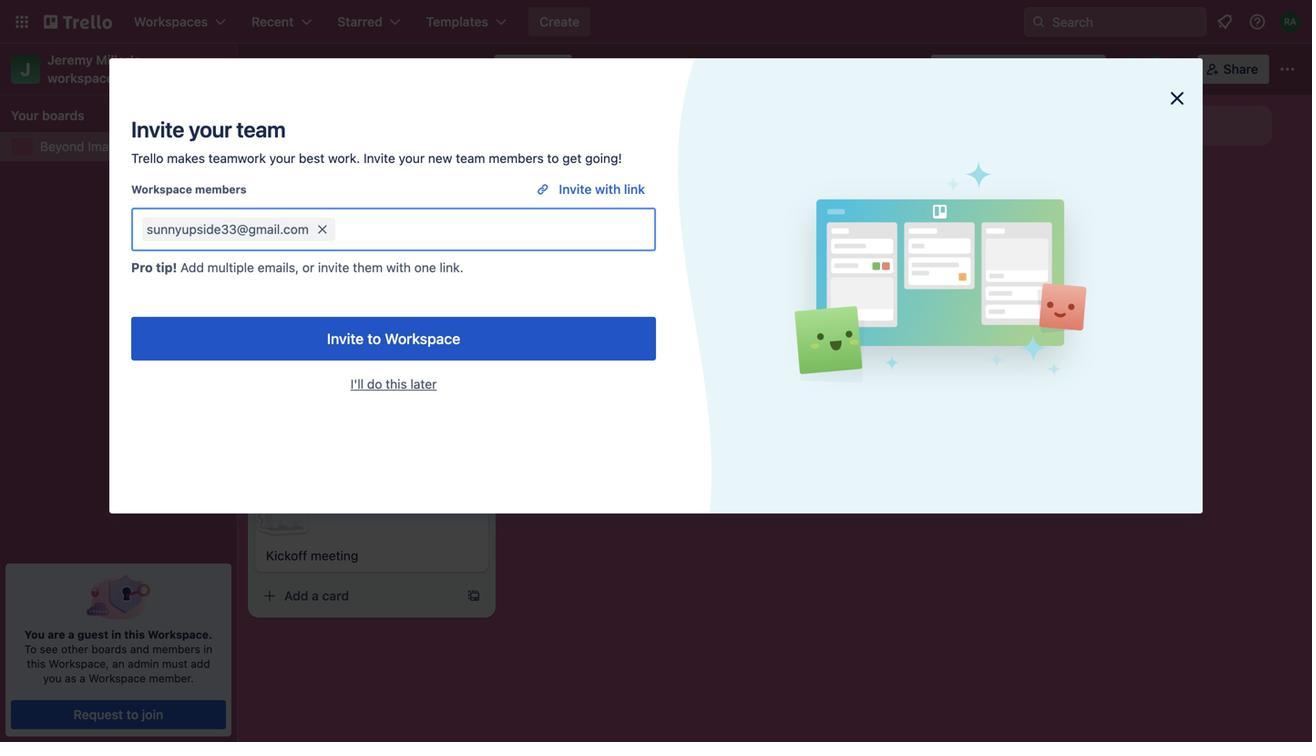 Task type: describe. For each thing, give the bounding box(es) containing it.
link
[[624, 182, 645, 197]]

link.
[[440, 260, 464, 275]]

multiple
[[207, 260, 254, 275]]

makes
[[167, 151, 205, 166]]

back to home image
[[44, 7, 112, 36]]

create from template… image
[[467, 589, 481, 604]]

invite to workspace button
[[131, 317, 656, 361]]

share button
[[1198, 55, 1270, 84]]

i'll do this later link
[[351, 375, 437, 394]]

workspace.
[[148, 629, 213, 642]]

thoughts thinking
[[525, 176, 575, 202]]

1 vertical spatial add a card button
[[514, 228, 718, 257]]

must
[[162, 658, 188, 671]]

automation image
[[899, 55, 924, 80]]

are
[[48, 629, 65, 642]]

matches
[[564, 144, 614, 159]]

guest
[[77, 629, 109, 642]]

as
[[65, 673, 76, 685]]

workspace inside you are a guest in this workspace. to see other boards and members in this workspace, an admin must add you as a workspace member.
[[89, 673, 146, 685]]

1 card matches filters
[[525, 144, 651, 159]]

add a card button for create from template… image
[[773, 177, 977, 206]]

join
[[142, 708, 163, 723]]

your boards
[[11, 108, 84, 123]]

0 notifications image
[[1214, 11, 1236, 33]]

members inside you are a guest in this workspace. to see other boards and members in this workspace, an admin must add you as a workspace member.
[[152, 643, 200, 656]]

share
[[1224, 62, 1259, 77]]

filters for 1 card matches filters
[[618, 144, 651, 159]]

new
[[428, 151, 452, 166]]

1 horizontal spatial your
[[269, 151, 295, 166]]

pro tip! add multiple emails, or invite them with one link.
[[131, 260, 464, 275]]

3
[[266, 144, 274, 159]]

work.
[[328, 151, 360, 166]]

0 horizontal spatial ruby anderson (rubyanderson7) image
[[1120, 57, 1145, 82]]

1 vertical spatial with
[[386, 260, 411, 275]]

you
[[43, 673, 62, 685]]

2 vertical spatial add a card
[[284, 589, 349, 604]]

0 horizontal spatial terry turtle (terryturtle) image
[[459, 445, 481, 467]]

one
[[414, 260, 436, 275]]

1 horizontal spatial team
[[456, 151, 485, 166]]

you are a guest in this workspace. to see other boards and members in this workspace, an admin must add you as a workspace member.
[[24, 629, 213, 685]]

later
[[411, 377, 437, 392]]

search image
[[1032, 15, 1046, 29]]

request
[[74, 708, 123, 723]]

kickoff
[[266, 549, 307, 564]]

2 horizontal spatial your
[[399, 151, 425, 166]]

create from template… image
[[984, 184, 999, 199]]

to for invite to workspace
[[368, 330, 381, 348]]

open information menu image
[[1249, 13, 1267, 31]]

sunnyupside33@gmail.com
[[147, 222, 309, 237]]

1 horizontal spatial ruby anderson (rubyanderson7) image
[[1280, 11, 1301, 33]]

kickoff meeting
[[266, 549, 358, 564]]

your boards with 1 items element
[[11, 105, 217, 127]]

0 horizontal spatial this
[[27, 658, 46, 671]]

0 horizontal spatial in
[[111, 629, 121, 642]]

cards
[[277, 144, 310, 159]]

1 horizontal spatial in
[[203, 643, 213, 656]]

invite with link button
[[523, 175, 656, 204]]

imagination
[[88, 139, 156, 154]]

to
[[24, 643, 37, 656]]

add
[[191, 658, 210, 671]]

color: bold red, title: "thoughts" element
[[525, 175, 575, 189]]

going!
[[585, 151, 622, 166]]

member.
[[149, 673, 194, 685]]

and
[[130, 643, 149, 656]]

other
[[61, 643, 88, 656]]

them
[[353, 260, 383, 275]]

1 horizontal spatial this
[[124, 629, 145, 642]]

invite for workspace
[[327, 330, 364, 348]]

get
[[563, 151, 582, 166]]

trello
[[131, 151, 164, 166]]

your
[[11, 108, 39, 123]]

invite to workspace
[[327, 330, 460, 348]]

j
[[20, 58, 31, 80]]



Task type: locate. For each thing, give the bounding box(es) containing it.
1 vertical spatial to
[[368, 330, 381, 348]]

team right new
[[456, 151, 485, 166]]

or
[[302, 260, 315, 275]]

best
[[299, 151, 325, 166]]

this up the 'and'
[[124, 629, 145, 642]]

do
[[367, 377, 382, 392]]

thinking link
[[525, 186, 736, 204]]

boards up an
[[91, 643, 127, 656]]

in right 'guest'
[[111, 629, 121, 642]]

match
[[314, 144, 350, 159]]

1 horizontal spatial add a card button
[[514, 228, 718, 257]]

to inside 'button'
[[368, 330, 381, 348]]

1 vertical spatial add a card
[[543, 235, 608, 250]]

in
[[111, 629, 121, 642], [203, 643, 213, 656]]

1 horizontal spatial add a card
[[543, 235, 608, 250]]

add a card
[[802, 184, 867, 199], [543, 235, 608, 250], [284, 589, 349, 604]]

team
[[236, 117, 286, 142], [456, 151, 485, 166]]

add
[[802, 184, 826, 199], [543, 235, 567, 250], [181, 260, 204, 275], [284, 589, 308, 604]]

ruby anderson (rubyanderson7) image down search field
[[1120, 57, 1145, 82]]

beyond
[[40, 139, 84, 154]]

2 horizontal spatial this
[[386, 377, 407, 392]]

0 vertical spatial to
[[547, 151, 559, 166]]

jeremy miller (jeremymiller198) image
[[1143, 57, 1169, 82]]

members inside invite your team trello makes teamwork your best work. invite your new team members to get going!
[[489, 151, 544, 166]]

3 cards match filters
[[266, 144, 387, 159]]

this right 'do'
[[386, 377, 407, 392]]

filters for 3 cards match filters
[[354, 144, 387, 159]]

with
[[595, 182, 621, 197], [386, 260, 411, 275]]

invite for link
[[559, 182, 592, 197]]

a
[[829, 184, 837, 199], [571, 235, 578, 250], [312, 589, 319, 604], [68, 629, 75, 642], [80, 673, 86, 685]]

create
[[540, 14, 580, 29]]

1 filters from the left
[[354, 144, 387, 159]]

2 vertical spatial workspace
[[89, 673, 146, 685]]

1 vertical spatial workspace
[[385, 330, 460, 348]]

1 horizontal spatial to
[[368, 330, 381, 348]]

to inside button
[[126, 708, 139, 723]]

filters
[[354, 144, 387, 159], [618, 144, 651, 159]]

1 vertical spatial ruby anderson (rubyanderson7) image
[[1120, 57, 1145, 82]]

workspace,
[[49, 658, 109, 671]]

workspace
[[131, 183, 192, 196], [385, 330, 460, 348], [89, 673, 146, 685]]

0 horizontal spatial with
[[386, 260, 411, 275]]

0 vertical spatial add a card button
[[773, 177, 977, 206]]

2 vertical spatial this
[[27, 658, 46, 671]]

1 vertical spatial in
[[203, 643, 213, 656]]

ruby anderson (rubyanderson7) image right open information menu icon
[[1280, 11, 1301, 33]]

boards
[[42, 108, 84, 123], [91, 643, 127, 656]]

with left link
[[595, 182, 621, 197]]

1 horizontal spatial with
[[595, 182, 621, 197]]

invite
[[131, 117, 184, 142], [364, 151, 395, 166], [559, 182, 592, 197], [327, 330, 364, 348]]

2 horizontal spatial to
[[547, 151, 559, 166]]

0 vertical spatial ruby anderson (rubyanderson7) image
[[1280, 11, 1301, 33]]

0 horizontal spatial add a card
[[284, 589, 349, 604]]

with inside invite with link button
[[595, 182, 621, 197]]

2 filters from the left
[[618, 144, 651, 159]]

2 vertical spatial members
[[152, 643, 200, 656]]

Board name text field
[[252, 55, 425, 84]]

Search field
[[1046, 8, 1206, 36]]

2 vertical spatial to
[[126, 708, 139, 723]]

1 vertical spatial this
[[124, 629, 145, 642]]

emails,
[[258, 260, 299, 275]]

your left the best
[[269, 151, 295, 166]]

kickoff meeting link
[[266, 547, 478, 565]]

pro
[[131, 260, 153, 275]]

create button
[[529, 7, 591, 36]]

meeting
[[311, 549, 358, 564]]

boards inside you are a guest in this workspace. to see other boards and members in this workspace, an admin must add you as a workspace member.
[[91, 643, 127, 656]]

your
[[189, 117, 232, 142], [269, 151, 295, 166], [399, 151, 425, 166]]

jeremy
[[47, 52, 93, 67]]

add a card button for create from template… icon
[[255, 582, 459, 611]]

primary element
[[0, 0, 1312, 44]]

workspace up later
[[385, 330, 460, 348]]

1 horizontal spatial filters
[[618, 144, 651, 159]]

invite for team
[[131, 117, 184, 142]]

0 vertical spatial this
[[386, 377, 407, 392]]

1
[[525, 144, 531, 159]]

invite with link
[[559, 182, 645, 197]]

to for request to join
[[126, 708, 139, 723]]

boards up beyond
[[42, 108, 84, 123]]

members up the must
[[152, 643, 200, 656]]

1 horizontal spatial boards
[[91, 643, 127, 656]]

i'll do this later
[[351, 377, 437, 392]]

invite inside 'button'
[[327, 330, 364, 348]]

1 vertical spatial members
[[195, 183, 247, 196]]

tip!
[[156, 260, 177, 275]]

ruby anderson (rubyanderson7) image
[[1280, 11, 1301, 33], [1120, 57, 1145, 82]]

members
[[489, 151, 544, 166], [195, 183, 247, 196], [152, 643, 200, 656]]

in up add
[[203, 643, 213, 656]]

members up color: bold red, title: "thoughts" element
[[489, 151, 544, 166]]

1 vertical spatial team
[[456, 151, 485, 166]]

invite your team trello makes teamwork your best work. invite your new team members to get going!
[[131, 117, 622, 166]]

filters up link
[[618, 144, 651, 159]]

your left new
[[399, 151, 425, 166]]

this inside i'll do this later link
[[386, 377, 407, 392]]

to left get
[[547, 151, 559, 166]]

this
[[386, 377, 407, 392], [124, 629, 145, 642], [27, 658, 46, 671]]

to up 'do'
[[368, 330, 381, 348]]

0 horizontal spatial boards
[[42, 108, 84, 123]]

0 vertical spatial members
[[489, 151, 544, 166]]

show menu image
[[1279, 60, 1297, 78]]

starred icon image
[[211, 139, 226, 154]]

2 vertical spatial add a card button
[[255, 582, 459, 611]]

thinking
[[525, 187, 575, 202]]

miller's
[[96, 52, 141, 67]]

0 vertical spatial terry turtle (terryturtle) image
[[1167, 57, 1193, 82]]

workspace down "trello"
[[131, 183, 192, 196]]

see
[[40, 643, 58, 656]]

jeremy miller's workspace
[[47, 52, 144, 86]]

0 horizontal spatial team
[[236, 117, 286, 142]]

terry turtle (terryturtle) image
[[1167, 57, 1193, 82], [459, 445, 481, 467]]

invite inside button
[[559, 182, 592, 197]]

teamwork
[[208, 151, 266, 166]]

beyond imagination link
[[40, 138, 204, 156]]

1 vertical spatial terry turtle (terryturtle) image
[[459, 445, 481, 467]]

1 vertical spatial boards
[[91, 643, 127, 656]]

request to join
[[74, 708, 163, 723]]

to
[[547, 151, 559, 166], [368, 330, 381, 348], [126, 708, 139, 723]]

to inside invite your team trello makes teamwork your best work. invite your new team members to get going!
[[547, 151, 559, 166]]

workspace
[[47, 71, 114, 86]]

0 vertical spatial in
[[111, 629, 121, 642]]

0 vertical spatial workspace
[[131, 183, 192, 196]]

0 horizontal spatial add a card button
[[255, 582, 459, 611]]

to left join at left bottom
[[126, 708, 139, 723]]

workspace members
[[131, 183, 247, 196]]

workspace inside 'button'
[[385, 330, 460, 348]]

beyond imagination
[[40, 139, 156, 154]]

add a card button
[[773, 177, 977, 206], [514, 228, 718, 257], [255, 582, 459, 611]]

0 vertical spatial with
[[595, 182, 621, 197]]

0 vertical spatial team
[[236, 117, 286, 142]]

thoughts
[[525, 176, 575, 189]]

you
[[24, 629, 45, 642]]

your up makes
[[189, 117, 232, 142]]

0 horizontal spatial to
[[126, 708, 139, 723]]

this down the to
[[27, 658, 46, 671]]

card
[[534, 144, 560, 159], [840, 184, 867, 199], [581, 235, 608, 250], [322, 589, 349, 604]]

0 horizontal spatial filters
[[354, 144, 387, 159]]

team up 3
[[236, 117, 286, 142]]

members down teamwork
[[195, 183, 247, 196]]

0 vertical spatial add a card
[[802, 184, 867, 199]]

workspace down an
[[89, 673, 146, 685]]

with left one
[[386, 260, 411, 275]]

filters right match
[[354, 144, 387, 159]]

2 horizontal spatial add a card
[[802, 184, 867, 199]]

0 vertical spatial boards
[[42, 108, 84, 123]]

0 horizontal spatial your
[[189, 117, 232, 142]]

invite
[[318, 260, 349, 275]]

request to join button
[[11, 701, 226, 730]]

1 horizontal spatial terry turtle (terryturtle) image
[[1167, 57, 1193, 82]]

2 horizontal spatial add a card button
[[773, 177, 977, 206]]

i'll
[[351, 377, 364, 392]]

an
[[112, 658, 125, 671]]

admin
[[128, 658, 159, 671]]



Task type: vqa. For each thing, say whether or not it's contained in the screenshot.
Thoughts Thinking
yes



